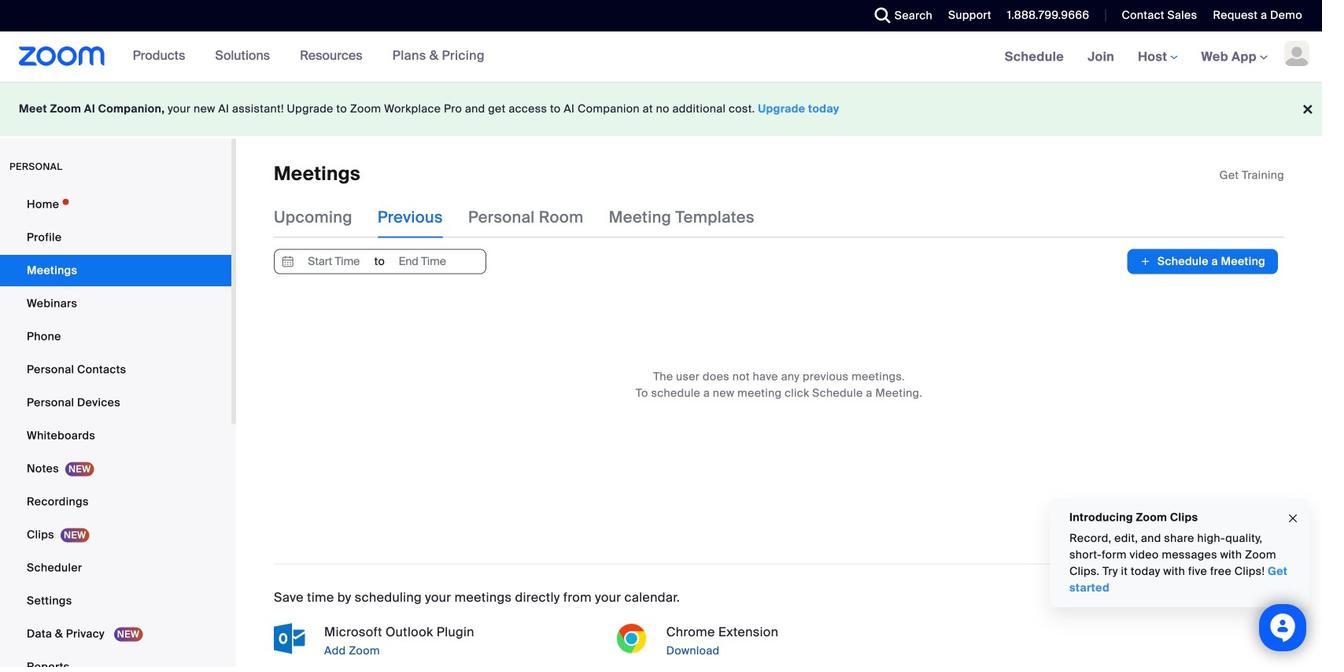Task type: describe. For each thing, give the bounding box(es) containing it.
close image
[[1287, 510, 1299, 528]]

product information navigation
[[121, 31, 497, 82]]

personal menu menu
[[0, 189, 231, 667]]

Date Range Picker End field
[[386, 250, 459, 273]]

tabs of meeting tab list
[[274, 197, 780, 238]]

add image
[[1140, 254, 1151, 269]]

profile picture image
[[1284, 41, 1310, 66]]



Task type: locate. For each thing, give the bounding box(es) containing it.
meetings navigation
[[993, 31, 1322, 83]]

Date Range Picker Start field
[[297, 250, 370, 273]]

date image
[[279, 250, 297, 273]]

footer
[[0, 82, 1322, 136]]

application
[[1220, 168, 1284, 183]]

zoom logo image
[[19, 46, 105, 66]]

banner
[[0, 31, 1322, 83]]



Task type: vqa. For each thing, say whether or not it's contained in the screenshot.
"to"
no



